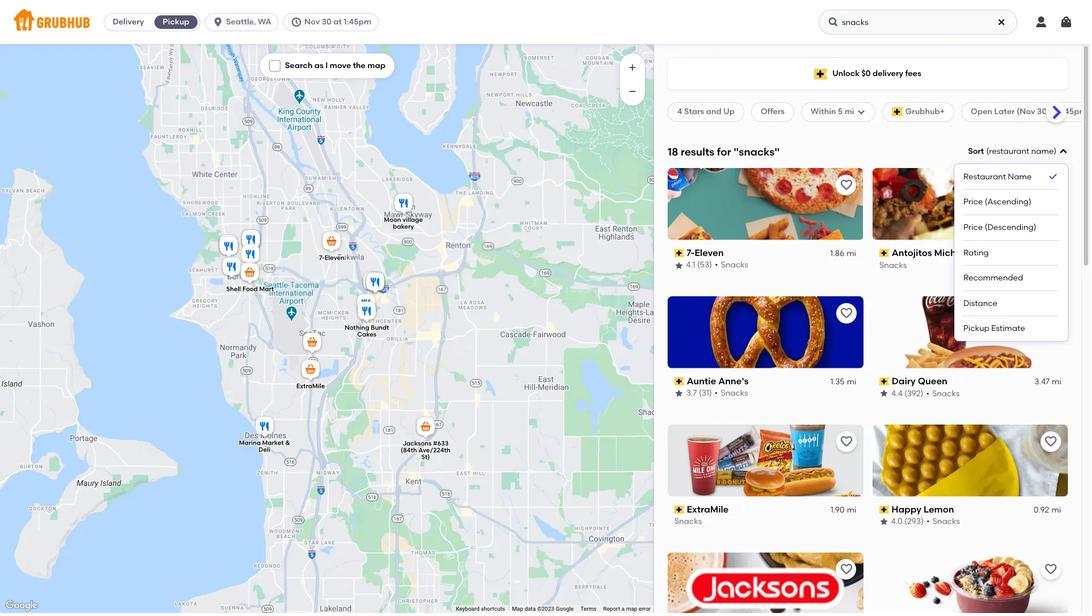 Task type: describe. For each thing, give the bounding box(es) containing it.
up
[[724, 107, 735, 117]]

star icon image for auntie anne's
[[675, 389, 684, 398]]

map region
[[0, 8, 670, 614]]

3.7
[[687, 389, 697, 398]]

estimate
[[992, 324, 1026, 334]]

pierro bakery image
[[239, 243, 262, 268]]

price (descending)
[[964, 223, 1037, 232]]

price for price (descending)
[[964, 223, 984, 232]]

1.86
[[831, 249, 845, 259]]

star icon image for 7-eleven
[[675, 261, 684, 270]]

dairy queen logo image
[[873, 296, 1069, 369]]

save this restaurant button for jacksons #633 (84th ave/224th st) logo
[[837, 560, 857, 580]]

auntie
[[687, 376, 717, 387]]

anne's
[[719, 376, 749, 387]]

within
[[811, 107, 837, 117]]

5
[[838, 107, 843, 117]]

none field containing sort
[[955, 146, 1069, 341]]

marina
[[239, 440, 261, 447]]

• for anne's
[[715, 389, 718, 398]]

auntie anne's
[[687, 376, 749, 387]]

1 horizontal spatial 30
[[1038, 107, 1048, 117]]

nov 30 at 1:45pm button
[[283, 13, 384, 31]]

unlock
[[833, 69, 860, 78]]

pickup for pickup estimate
[[964, 324, 990, 334]]

7-eleven logo image
[[668, 168, 864, 240]]

snacks for dairy queen
[[933, 389, 960, 398]]

for
[[717, 145, 732, 158]]

nothing
[[345, 324, 370, 332]]

keyboard shortcuts button
[[456, 606, 505, 614]]

main navigation navigation
[[0, 0, 1091, 44]]

offers
[[761, 107, 785, 117]]

dairy queen image
[[217, 233, 240, 258]]

deli
[[259, 446, 271, 454]]

restaurant
[[964, 172, 1007, 182]]

mart
[[259, 286, 274, 293]]

happy
[[892, 504, 922, 515]]

(nov
[[1017, 107, 1036, 117]]

&
[[285, 440, 290, 447]]

open later (nov 30 at 1:45pm)
[[971, 107, 1090, 117]]

save this restaurant image for extramile
[[840, 435, 854, 449]]

extramile inside map region
[[296, 383, 325, 390]]

antojitos michalisco 1st ave
[[892, 248, 1016, 258]]

jamba image
[[361, 270, 384, 295]]

pickup for pickup
[[163, 17, 190, 27]]

0.92
[[1034, 506, 1050, 515]]

antojitos michalisco 1st ave link
[[880, 247, 1062, 260]]

extramile image
[[299, 358, 322, 383]]

(392)
[[905, 389, 924, 398]]

sort ( restaurant name )
[[969, 147, 1057, 156]]

©2023
[[538, 606, 555, 612]]

and
[[707, 107, 722, 117]]

search
[[285, 61, 313, 70]]

error
[[639, 606, 651, 612]]

grubhub plus flag logo image for grubhub+
[[892, 108, 904, 117]]

nov
[[304, 17, 320, 27]]

1:45pm)
[[1060, 107, 1090, 117]]

food
[[243, 286, 258, 293]]

nothing bundt cakes
[[345, 324, 389, 339]]

stars
[[685, 107, 705, 117]]

jacksons #633 (84th ave/224th st) logo image
[[668, 553, 864, 614]]

3.47 mi
[[1035, 377, 1062, 387]]

seattle, wa button
[[205, 13, 283, 31]]

at inside button
[[334, 17, 342, 27]]

happy lemon image
[[355, 293, 378, 318]]

(31)
[[699, 389, 712, 398]]

grubhub plus flag logo image for unlock $0 delivery fees
[[815, 68, 828, 79]]

michalisco
[[935, 248, 983, 258]]

sea tac marathon image
[[301, 331, 324, 356]]

bundt
[[371, 324, 389, 332]]

mi for anne's
[[847, 377, 857, 387]]

results
[[681, 145, 715, 158]]

moon village bakery image
[[393, 192, 415, 217]]

restaurant name
[[964, 172, 1032, 182]]

report a map error link
[[604, 606, 651, 612]]

keyboard shortcuts
[[456, 606, 505, 612]]

dairy
[[892, 376, 916, 387]]

delivery
[[873, 69, 904, 78]]

report
[[604, 606, 621, 612]]

village
[[403, 216, 423, 224]]

subscription pass image for extramile
[[675, 506, 685, 514]]

i
[[326, 61, 328, 70]]

3.47
[[1035, 377, 1050, 387]]

mi right 5
[[845, 107, 855, 117]]

save this restaurant image for 7-eleven
[[840, 178, 854, 192]]

4.4
[[892, 389, 903, 398]]

svg image inside field
[[1060, 147, 1069, 156]]

snacks for auntie anne's
[[721, 389, 749, 398]]

4.0
[[892, 517, 903, 527]]

1.90 mi
[[831, 506, 857, 515]]

0 horizontal spatial map
[[368, 61, 386, 70]]

1:45pm
[[344, 17, 372, 27]]

nothing bundt cakes image
[[356, 300, 378, 325]]

save this restaurant image for happy lemon
[[1045, 435, 1058, 449]]

save this restaurant button for 7-eleven logo
[[837, 175, 857, 195]]

check icon image
[[1048, 171, 1060, 183]]

terms link
[[581, 606, 597, 612]]

dairy queen
[[892, 376, 948, 387]]

minus icon image
[[627, 86, 639, 97]]

lemon
[[924, 504, 955, 515]]

save this restaurant button for extramile logo
[[837, 432, 857, 452]]

subscription pass image for 7-eleven
[[675, 249, 685, 257]]

jacksons
[[403, 440, 432, 447]]

open
[[971, 107, 993, 117]]

subscription pass image for auntie anne's
[[675, 378, 685, 386]]

1 horizontal spatial extramile
[[687, 504, 729, 515]]

1.35
[[831, 377, 845, 387]]

save this restaurant image for dairy queen
[[1045, 307, 1058, 320]]

map data ©2023 google
[[512, 606, 574, 612]]

google image
[[3, 599, 40, 614]]

move
[[330, 61, 351, 70]]

(53)
[[698, 260, 713, 270]]

mi for eleven
[[847, 249, 857, 259]]

1st
[[985, 248, 997, 258]]

shell food mart image
[[239, 261, 261, 286]]

unlock $0 delivery fees
[[833, 69, 922, 78]]



Task type: vqa. For each thing, say whether or not it's contained in the screenshot.


Task type: locate. For each thing, give the bounding box(es) containing it.
a
[[622, 606, 625, 612]]

within 5 mi
[[811, 107, 855, 117]]

0 vertical spatial pickup
[[163, 17, 190, 27]]

0 vertical spatial map
[[368, 61, 386, 70]]

subscription pass image left happy
[[880, 506, 890, 514]]

tacos el hass image
[[218, 235, 240, 260]]

• snacks down anne's
[[715, 389, 749, 398]]

• snacks down lemon at the right bottom
[[927, 517, 961, 527]]

marina market & deli
[[239, 440, 290, 454]]

antojitos
[[892, 248, 932, 258]]

1 horizontal spatial grubhub plus flag logo image
[[892, 108, 904, 117]]

• snacks for lemon
[[927, 517, 961, 527]]

moon village bakery
[[384, 216, 423, 230]]

pickup estimate
[[964, 324, 1026, 334]]

antojitos michalisco 1st ave logo image
[[873, 168, 1069, 240]]

as
[[315, 61, 324, 70]]

1 vertical spatial subscription pass image
[[675, 506, 685, 514]]

1 horizontal spatial eleven
[[695, 248, 724, 258]]

subscription pass image for dairy queen
[[880, 378, 890, 386]]

shell
[[226, 286, 241, 293]]

at left 1:45pm
[[334, 17, 342, 27]]

price (ascending)
[[964, 197, 1032, 207]]

map right "the"
[[368, 61, 386, 70]]

ronnie's market image
[[220, 256, 243, 281]]

• down happy lemon on the bottom right of page
[[927, 517, 930, 527]]

7-eleven inside map region
[[319, 254, 345, 262]]

1 vertical spatial 30
[[1038, 107, 1048, 117]]

0 horizontal spatial eleven
[[325, 254, 345, 262]]

• for queen
[[927, 389, 930, 398]]

save this restaurant button for dairy queen logo
[[1041, 303, 1062, 324]]

eleven
[[695, 248, 724, 258], [325, 254, 345, 262]]

0 horizontal spatial 7-eleven
[[319, 254, 345, 262]]

0 vertical spatial grubhub plus flag logo image
[[815, 68, 828, 79]]

subscription pass image left the antojitos
[[880, 249, 890, 257]]

• right (53)
[[716, 260, 719, 270]]

(ascending)
[[985, 197, 1032, 207]]

map right a
[[626, 606, 638, 612]]

google
[[556, 606, 574, 612]]

1 vertical spatial extramile
[[687, 504, 729, 515]]

1.90
[[831, 506, 845, 515]]

rating
[[964, 248, 989, 258]]

keyboard
[[456, 606, 480, 612]]

list box
[[964, 164, 1060, 341]]

cakes
[[357, 331, 377, 339]]

star icon image
[[675, 261, 684, 270], [675, 389, 684, 398], [880, 389, 889, 398], [880, 518, 889, 527]]

the
[[353, 61, 366, 70]]

subscription pass image left dairy
[[880, 378, 890, 386]]

(
[[987, 147, 990, 156]]

star icon image left 4.0
[[880, 518, 889, 527]]

4.1 (53)
[[687, 260, 713, 270]]

restaurant
[[990, 147, 1030, 156]]

mi right 1.86
[[847, 249, 857, 259]]

extramile logo image
[[668, 425, 864, 497]]

royce' washington - westfield southcenter mall image
[[364, 271, 387, 296]]

3.7 (31)
[[687, 389, 712, 398]]

grubhub plus flag logo image left unlock
[[815, 68, 828, 79]]

save this restaurant button for "jamba logo"
[[1041, 560, 1062, 580]]

1 horizontal spatial 7-eleven
[[687, 248, 724, 258]]

subscription pass image inside antojitos michalisco 1st ave link
[[880, 249, 890, 257]]

0 horizontal spatial svg image
[[213, 16, 224, 28]]

subscription pass image
[[675, 249, 685, 257], [675, 506, 685, 514]]

1 vertical spatial grubhub plus flag logo image
[[892, 108, 904, 117]]

1 vertical spatial price
[[964, 223, 984, 232]]

map
[[512, 606, 523, 612]]

mawadda cafe image
[[240, 228, 262, 253]]

• snacks right (53)
[[716, 260, 749, 270]]

later
[[995, 107, 1016, 117]]

2 price from the top
[[964, 223, 984, 232]]

recommended
[[964, 273, 1024, 283]]

7- inside map region
[[319, 254, 325, 262]]

pickup right delivery button
[[163, 17, 190, 27]]

4.0 (293)
[[892, 517, 924, 527]]

0 horizontal spatial at
[[334, 17, 342, 27]]

star icon image for dairy queen
[[880, 389, 889, 398]]

1 horizontal spatial 7-
[[687, 248, 695, 258]]

save this restaurant button
[[837, 175, 857, 195], [1041, 175, 1062, 195], [837, 303, 857, 324], [1041, 303, 1062, 324], [837, 432, 857, 452], [1041, 432, 1062, 452], [837, 560, 857, 580], [1041, 560, 1062, 580]]

antojitos michalisco 1st ave image
[[240, 228, 262, 253]]

sort
[[969, 147, 985, 156]]

grubhub+
[[906, 107, 945, 117]]

market
[[262, 440, 284, 447]]

at left 1:45pm)
[[1050, 107, 1058, 117]]

pickup button
[[152, 13, 200, 31]]

save this restaurant image
[[840, 178, 854, 192], [1045, 178, 1058, 192], [840, 435, 854, 449], [1045, 435, 1058, 449], [840, 563, 854, 577]]

subscription pass image for happy lemon
[[880, 506, 890, 514]]

(84th
[[401, 447, 417, 454]]

mi
[[845, 107, 855, 117], [847, 249, 857, 259], [847, 377, 857, 387], [1052, 377, 1062, 387], [847, 506, 857, 515], [1052, 506, 1062, 515]]

1 vertical spatial at
[[1050, 107, 1058, 117]]

report a map error
[[604, 606, 651, 612]]

distance
[[964, 299, 998, 308]]

grubhub plus flag logo image
[[815, 68, 828, 79], [892, 108, 904, 117]]

7 eleven image
[[320, 230, 343, 255]]

jacksons #633 (84th ave/224th st)
[[401, 440, 451, 461]]

• snacks for eleven
[[716, 260, 749, 270]]

0 vertical spatial price
[[964, 197, 984, 207]]

1.35 mi
[[831, 377, 857, 387]]

1 price from the top
[[964, 197, 984, 207]]

search as i move the map
[[285, 61, 386, 70]]

2 horizontal spatial svg image
[[1035, 15, 1049, 29]]

svg image
[[1060, 15, 1074, 29], [291, 16, 302, 28], [828, 16, 840, 28], [857, 108, 866, 117], [1060, 147, 1069, 156]]

star icon image left 4.1
[[675, 261, 684, 270]]

snacks for 7-eleven
[[722, 260, 749, 270]]

auntie anne's logo image
[[668, 296, 864, 369]]

1.86 mi
[[831, 249, 857, 259]]

1 vertical spatial map
[[626, 606, 638, 612]]

2 subscription pass image from the top
[[675, 506, 685, 514]]

svg image inside the nov 30 at 1:45pm button
[[291, 16, 302, 28]]

st)
[[422, 454, 430, 461]]

svg image
[[1035, 15, 1049, 29], [213, 16, 224, 28], [998, 18, 1007, 27]]

grubhub plus flag logo image left grubhub+
[[892, 108, 904, 117]]

1 horizontal spatial at
[[1050, 107, 1058, 117]]

save this restaurant image for auntie anne's
[[840, 307, 854, 320]]

30 inside the nov 30 at 1:45pm button
[[322, 17, 332, 27]]

)
[[1054, 147, 1057, 156]]

save this restaurant button for happy lemon logo
[[1041, 432, 1062, 452]]

fees
[[906, 69, 922, 78]]

happy lemon logo image
[[873, 425, 1069, 497]]

0 horizontal spatial grubhub plus flag logo image
[[815, 68, 828, 79]]

ave
[[999, 248, 1016, 258]]

price down restaurant
[[964, 197, 984, 207]]

snacks for happy lemon
[[933, 517, 961, 527]]

1 subscription pass image from the top
[[675, 249, 685, 257]]

30 right (nov
[[1038, 107, 1048, 117]]

18 results for "snacks"
[[668, 145, 780, 158]]

name
[[1032, 147, 1054, 156]]

wa
[[258, 17, 272, 27]]

save this restaurant button for auntie anne's logo
[[837, 303, 857, 324]]

0 horizontal spatial 7-
[[319, 254, 325, 262]]

subscription pass image left auntie
[[675, 378, 685, 386]]

terms
[[581, 606, 597, 612]]

0 horizontal spatial 30
[[322, 17, 332, 27]]

4
[[678, 107, 683, 117]]

"snacks"
[[734, 145, 780, 158]]

• snacks down queen on the bottom right of page
[[927, 389, 960, 398]]

eleven inside map region
[[325, 254, 345, 262]]

4.4 (392)
[[892, 389, 924, 398]]

list box containing restaurant name
[[964, 164, 1060, 341]]

snacks
[[722, 260, 749, 270], [880, 260, 907, 270], [721, 389, 749, 398], [933, 389, 960, 398], [675, 517, 702, 527], [933, 517, 961, 527]]

mi right "0.92"
[[1052, 506, 1062, 515]]

• snacks
[[716, 260, 749, 270], [715, 389, 749, 398], [927, 389, 960, 398], [927, 517, 961, 527]]

• snacks for anne's
[[715, 389, 749, 398]]

restaurant name option
[[964, 164, 1060, 190]]

(293)
[[905, 517, 924, 527]]

7-
[[687, 248, 695, 258], [319, 254, 325, 262]]

auntie anne's image
[[364, 271, 387, 296]]

pickup down distance
[[964, 324, 990, 334]]

jamba logo image
[[873, 553, 1069, 614]]

0.92 mi
[[1034, 506, 1062, 515]]

Search for food, convenience, alcohol... search field
[[819, 10, 1018, 35]]

• snacks for queen
[[927, 389, 960, 398]]

bakery
[[393, 223, 414, 230]]

plus icon image
[[627, 62, 639, 73]]

svg image inside seattle, wa button
[[213, 16, 224, 28]]

mi for queen
[[1052, 377, 1062, 387]]

save this restaurant image
[[840, 307, 854, 320], [1045, 307, 1058, 320], [1045, 563, 1058, 577]]

0 vertical spatial extramile
[[296, 383, 325, 390]]

0 vertical spatial 30
[[322, 17, 332, 27]]

subscription pass image
[[880, 249, 890, 257], [675, 378, 685, 386], [880, 378, 890, 386], [880, 506, 890, 514]]

• down queen on the bottom right of page
[[927, 389, 930, 398]]

nov 30 at 1:45pm
[[304, 17, 372, 27]]

star icon image left 4.4
[[880, 389, 889, 398]]

pickup inside button
[[163, 17, 190, 27]]

None field
[[955, 146, 1069, 341]]

price for price (ascending)
[[964, 197, 984, 207]]

4 stars and up
[[678, 107, 735, 117]]

mi for lemon
[[1052, 506, 1062, 515]]

0 horizontal spatial extramile
[[296, 383, 325, 390]]

star icon image left 3.7
[[675, 389, 684, 398]]

1 vertical spatial pickup
[[964, 324, 990, 334]]

• for eleven
[[716, 260, 719, 270]]

star icon image for happy lemon
[[880, 518, 889, 527]]

mi right 1.90 at the right
[[847, 506, 857, 515]]

happy lemon
[[892, 504, 955, 515]]

0 horizontal spatial pickup
[[163, 17, 190, 27]]

• for lemon
[[927, 517, 930, 527]]

data
[[525, 606, 536, 612]]

save this restaurant button for antojitos michalisco 1st ave logo
[[1041, 175, 1062, 195]]

pickup
[[163, 17, 190, 27], [964, 324, 990, 334]]

• right the (31)
[[715, 389, 718, 398]]

subscription pass image for antojitos michalisco 1st ave
[[880, 249, 890, 257]]

1 horizontal spatial pickup
[[964, 324, 990, 334]]

marina market & deli image
[[253, 415, 276, 440]]

list box inside field
[[964, 164, 1060, 341]]

price up rating
[[964, 223, 984, 232]]

30 right nov
[[322, 17, 332, 27]]

0 vertical spatial subscription pass image
[[675, 249, 685, 257]]

1 horizontal spatial map
[[626, 606, 638, 612]]

18
[[668, 145, 679, 158]]

0 vertical spatial at
[[334, 17, 342, 27]]

mi right 3.47
[[1052, 377, 1062, 387]]

4.1
[[687, 260, 696, 270]]

shell food mart
[[226, 286, 274, 293]]

pickup inside list box
[[964, 324, 990, 334]]

jacksons #633 (84th ave/224th st) image
[[415, 416, 437, 441]]

mi right 1.35
[[847, 377, 857, 387]]

1 horizontal spatial svg image
[[998, 18, 1007, 27]]



